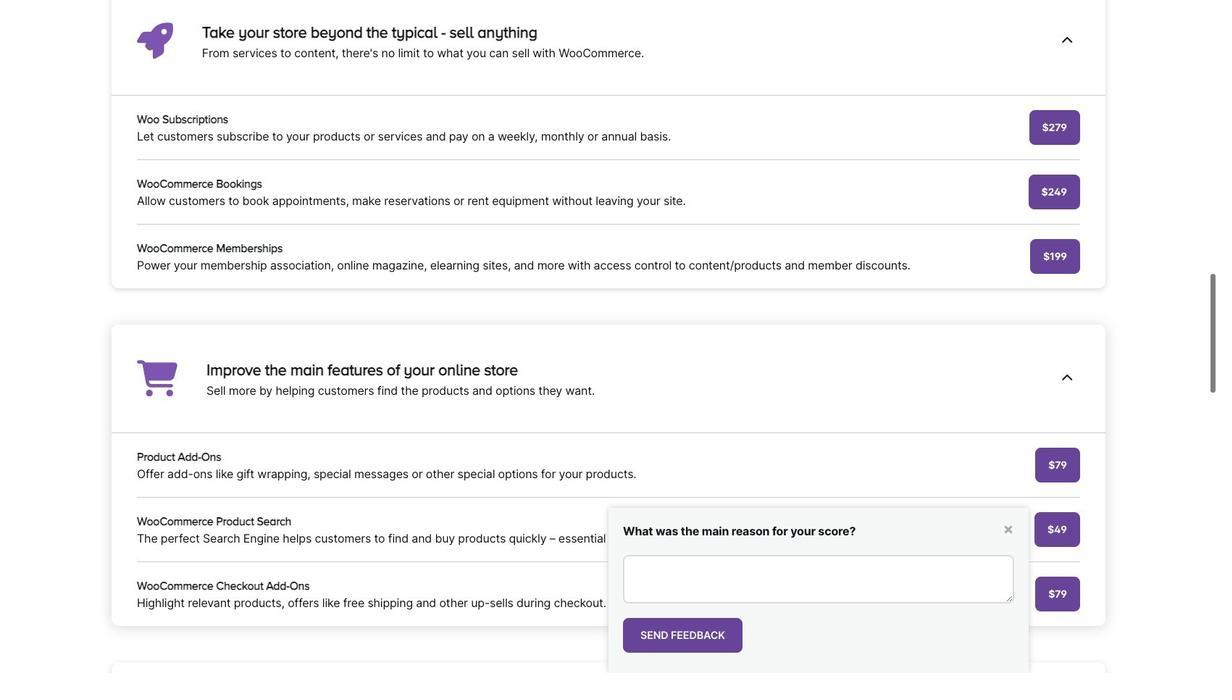 Task type: locate. For each thing, give the bounding box(es) containing it.
None text field
[[623, 555, 1015, 604]]

None button
[[623, 618, 743, 653]]



Task type: vqa. For each thing, say whether or not it's contained in the screenshot.
Search Icon
no



Task type: describe. For each thing, give the bounding box(es) containing it.
chevron up image
[[1062, 35, 1073, 47]]

chevron up image
[[1062, 373, 1073, 384]]



